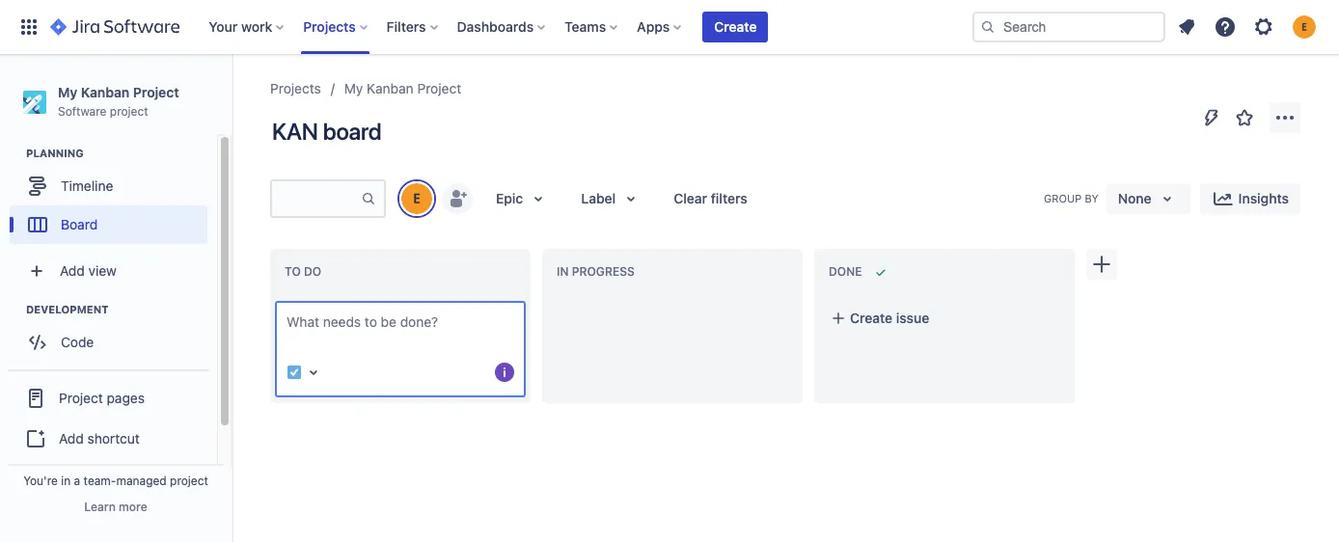 Task type: vqa. For each thing, say whether or not it's contained in the screenshot.
for
no



Task type: locate. For each thing, give the bounding box(es) containing it.
teams
[[565, 18, 606, 35]]

create button
[[703, 12, 768, 42]]

do
[[304, 264, 321, 279]]

project inside group
[[59, 390, 103, 406]]

managed
[[116, 474, 167, 488]]

1 horizontal spatial my
[[344, 80, 363, 96]]

1 horizontal spatial create
[[850, 310, 893, 326]]

appswitcher icon image
[[17, 15, 41, 39]]

filters
[[387, 18, 426, 35]]

add left shortcut
[[59, 430, 84, 446]]

project up add shortcut
[[59, 390, 103, 406]]

add view
[[60, 262, 117, 279]]

clear
[[674, 190, 707, 206]]

kan board
[[272, 118, 381, 145]]

projects
[[303, 18, 356, 35], [270, 80, 321, 96]]

0 vertical spatial add
[[60, 262, 85, 279]]

view
[[88, 262, 117, 279]]

board
[[61, 216, 98, 232]]

group
[[1044, 192, 1082, 205]]

planning image
[[3, 142, 26, 165]]

1 vertical spatial create
[[850, 310, 893, 326]]

my up board
[[344, 80, 363, 96]]

project for my kanban project software project
[[133, 84, 179, 100]]

add people image
[[446, 187, 469, 210]]

project right managed
[[170, 474, 208, 488]]

issue
[[896, 310, 929, 326]]

1 horizontal spatial project
[[170, 474, 208, 488]]

by
[[1085, 192, 1099, 205]]

add left the view
[[60, 262, 85, 279]]

projects up kan on the top left
[[270, 80, 321, 96]]

0 horizontal spatial project
[[110, 104, 148, 118]]

a
[[74, 474, 80, 488]]

clear filters button
[[662, 183, 759, 214]]

my kanban project link
[[344, 77, 461, 100]]

epic button
[[484, 183, 562, 214]]

2 horizontal spatial project
[[417, 80, 461, 96]]

kanban up board
[[367, 80, 414, 96]]

project
[[417, 80, 461, 96], [133, 84, 179, 100], [59, 390, 103, 406]]

create
[[714, 18, 757, 35], [850, 310, 893, 326]]

label
[[581, 190, 616, 206]]

1 vertical spatial add
[[59, 430, 84, 446]]

kanban for my kanban project
[[367, 80, 414, 96]]

kanban up the software
[[81, 84, 129, 100]]

add inside dropdown button
[[60, 262, 85, 279]]

create inside button
[[850, 310, 893, 326]]

my for my kanban project software project
[[58, 84, 77, 100]]

create left issue
[[850, 310, 893, 326]]

project left sidebar navigation 'icon'
[[133, 84, 179, 100]]

settings image
[[1252, 15, 1275, 39]]

kanban for my kanban project software project
[[81, 84, 129, 100]]

group by
[[1044, 192, 1099, 205]]

team-
[[84, 474, 116, 488]]

insights image
[[1211, 187, 1234, 210]]

timeline
[[61, 177, 113, 194]]

0 vertical spatial project
[[110, 104, 148, 118]]

my kanban project
[[344, 80, 461, 96]]

0 horizontal spatial project
[[59, 390, 103, 406]]

projects inside popup button
[[303, 18, 356, 35]]

code
[[61, 334, 94, 350]]

kanban
[[367, 80, 414, 96], [81, 84, 129, 100]]

project inside my kanban project software project
[[110, 104, 148, 118]]

group
[[8, 370, 209, 507]]

your
[[209, 18, 238, 35]]

project
[[110, 104, 148, 118], [170, 474, 208, 488]]

projects link
[[270, 77, 321, 100]]

search image
[[980, 19, 996, 35]]

board
[[323, 118, 381, 145]]

sidebar navigation image
[[210, 77, 253, 116]]

add
[[60, 262, 85, 279], [59, 430, 84, 446]]

0 horizontal spatial create
[[714, 18, 757, 35]]

1 vertical spatial projects
[[270, 80, 321, 96]]

1 horizontal spatial kanban
[[367, 80, 414, 96]]

0 horizontal spatial kanban
[[81, 84, 129, 100]]

my
[[344, 80, 363, 96], [58, 84, 77, 100]]

progress
[[572, 264, 635, 279]]

projects up projects link
[[303, 18, 356, 35]]

1 horizontal spatial project
[[133, 84, 179, 100]]

insights
[[1238, 190, 1289, 206]]

create right apps dropdown button
[[714, 18, 757, 35]]

learn more button
[[84, 500, 147, 515]]

kan
[[272, 118, 318, 145]]

project inside my kanban project software project
[[133, 84, 179, 100]]

0 horizontal spatial my
[[58, 84, 77, 100]]

project down filters 'dropdown button' in the top left of the page
[[417, 80, 461, 96]]

apps
[[637, 18, 670, 35]]

timeline link
[[10, 167, 207, 206]]

kanban inside my kanban project software project
[[81, 84, 129, 100]]

add inside button
[[59, 430, 84, 446]]

banner
[[0, 0, 1339, 54]]

project pages
[[59, 390, 145, 406]]

my up the software
[[58, 84, 77, 100]]

create issue
[[850, 310, 929, 326]]

0 vertical spatial create
[[714, 18, 757, 35]]

project for my kanban project
[[417, 80, 461, 96]]

create inside button
[[714, 18, 757, 35]]

project right the software
[[110, 104, 148, 118]]

jira software image
[[50, 15, 180, 39], [50, 15, 180, 39]]

create for create issue
[[850, 310, 893, 326]]

to do
[[285, 264, 321, 279]]

code link
[[10, 323, 207, 362]]

0 vertical spatial projects
[[303, 18, 356, 35]]

to
[[285, 264, 301, 279]]

my inside my kanban project software project
[[58, 84, 77, 100]]



Task type: describe. For each thing, give the bounding box(es) containing it.
filters button
[[381, 12, 445, 42]]

my kanban project software project
[[58, 84, 179, 118]]

projects button
[[297, 12, 375, 42]]

filters
[[711, 190, 747, 206]]

planning
[[26, 147, 84, 159]]

software
[[58, 104, 107, 118]]

add shortcut
[[59, 430, 140, 446]]

label button
[[569, 183, 654, 214]]

work
[[241, 18, 272, 35]]

dashboards
[[457, 18, 534, 35]]

1 vertical spatial project
[[170, 474, 208, 488]]

star kan board image
[[1233, 106, 1256, 129]]

done
[[829, 264, 862, 279]]

learn
[[84, 500, 116, 514]]

your work button
[[203, 12, 292, 42]]

in progress
[[557, 264, 635, 279]]

projects for projects link
[[270, 80, 321, 96]]

you're in a team-managed project
[[23, 474, 208, 488]]

task image
[[287, 365, 302, 380]]

shortcut
[[87, 430, 140, 446]]

development
[[26, 303, 109, 316]]

group containing project pages
[[8, 370, 209, 507]]

add shortcut button
[[8, 420, 209, 458]]

my for my kanban project
[[344, 80, 363, 96]]

automations menu button icon image
[[1200, 106, 1223, 129]]

eloisefrancis23 image
[[401, 183, 432, 214]]

pages
[[107, 390, 145, 406]]

teams button
[[559, 12, 625, 42]]

apps button
[[631, 12, 687, 42]]

more image
[[1273, 106, 1297, 129]]

Search field
[[972, 12, 1165, 42]]

more
[[119, 500, 147, 514]]

you're
[[23, 474, 58, 488]]

project pages link
[[8, 377, 209, 420]]

planning group
[[10, 146, 216, 250]]

development group
[[10, 302, 216, 368]]

create issue button
[[819, 301, 1070, 336]]

add view button
[[12, 252, 205, 291]]

create column image
[[1090, 253, 1113, 276]]

development image
[[3, 298, 26, 321]]

projects for projects popup button
[[303, 18, 356, 35]]

board link
[[10, 206, 207, 244]]

clear filters
[[674, 190, 747, 206]]

What needs to be done? - Press the "Enter" key to submit or the "Escape" key to cancel. text field
[[287, 313, 514, 351]]

your profile and settings image
[[1293, 15, 1316, 39]]

help image
[[1214, 15, 1237, 39]]

insights button
[[1200, 183, 1300, 214]]

in
[[61, 474, 71, 488]]

learn more
[[84, 500, 147, 514]]

banner containing your work
[[0, 0, 1339, 54]]

dashboards button
[[451, 12, 553, 42]]

epic
[[496, 190, 523, 206]]

in
[[557, 264, 569, 279]]

add for add view
[[60, 262, 85, 279]]

your work
[[209, 18, 272, 35]]

primary element
[[12, 0, 972, 54]]

create for create
[[714, 18, 757, 35]]

Search this board text field
[[272, 181, 361, 216]]

add for add shortcut
[[59, 430, 84, 446]]

info inline message image
[[493, 361, 516, 384]]



